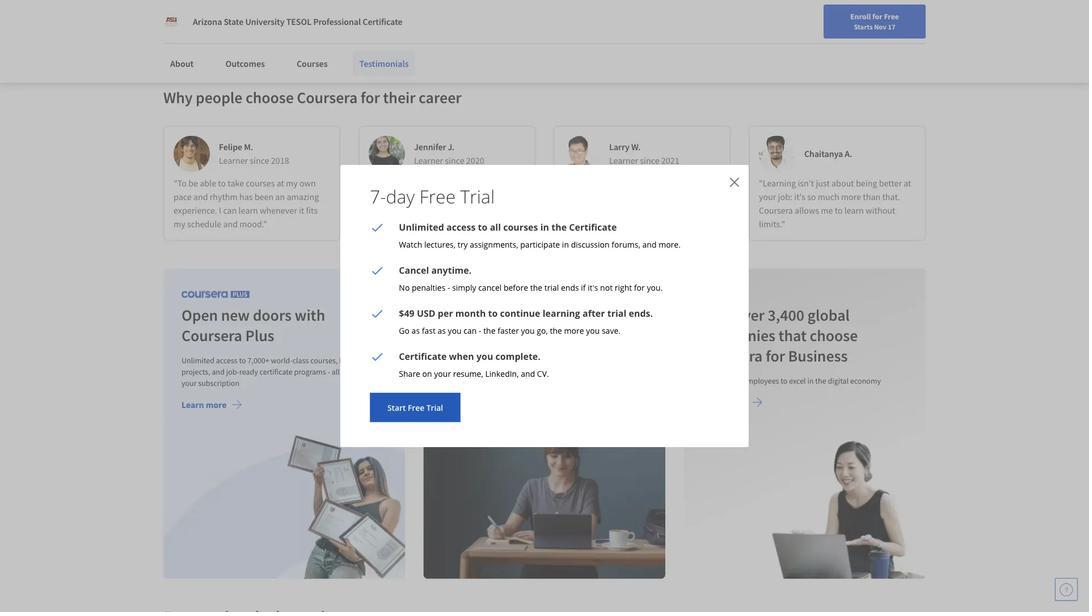 Task type: locate. For each thing, give the bounding box(es) containing it.
0 horizontal spatial on
[[362, 356, 371, 366]]

trial up save.
[[607, 307, 626, 320]]

0 horizontal spatial more
[[206, 400, 227, 411]]

for left the you. on the right of page
[[634, 282, 645, 293]]

1 horizontal spatial since
[[445, 156, 464, 167]]

1 horizontal spatial new
[[369, 205, 385, 217]]

to
[[218, 178, 226, 190], [468, 192, 476, 203], [835, 205, 843, 217], [478, 221, 488, 233], [488, 307, 498, 320], [239, 356, 246, 366], [781, 376, 787, 386]]

1 vertical spatial all
[[332, 367, 340, 377]]

limits."
[[759, 219, 785, 230]]

as right go at left bottom
[[412, 326, 420, 336]]

0 horizontal spatial all
[[332, 367, 340, 377]]

can down advance
[[464, 326, 477, 336]]

as right fast
[[438, 326, 446, 336]]

for inside join over 3,400 global companies that choose coursera for business
[[766, 346, 785, 366]]

2 horizontal spatial my
[[424, 192, 435, 203]]

course 8 • 25 hours •
[[184, 26, 260, 36]]

0 horizontal spatial learn
[[239, 205, 258, 217]]

0 horizontal spatial can
[[223, 205, 237, 217]]

1 vertical spatial career
[[536, 306, 579, 325]]

since down m.
[[250, 156, 269, 167]]

3 learner from the left
[[609, 156, 638, 167]]

trial left the ends
[[544, 282, 559, 293]]

0 vertical spatial courses
[[246, 178, 275, 190]]

since for j.
[[445, 156, 464, 167]]

before
[[504, 282, 528, 293]]

1 horizontal spatial my
[[286, 178, 298, 190]]

learner inside felipe m. learner since 2018
[[219, 156, 248, 167]]

free for for
[[884, 11, 899, 22]]

at inside "i directly applied the concepts and skills i learned from my courses to an exciting new project at work."
[[415, 205, 423, 217]]

- left 100%
[[585, 356, 588, 366]]

coursera down 'open'
[[182, 326, 242, 346]]

1 horizontal spatial at
[[415, 205, 423, 217]]

courses up been
[[246, 178, 275, 190]]

career right the their
[[419, 88, 462, 108]]

learned
[[373, 192, 402, 203]]

to inside the "to be able to take courses at my own pace and rhythm has been an amazing experience. i can learn whenever it fits my schedule and mood."
[[218, 178, 226, 190]]

0 vertical spatial free
[[884, 11, 899, 22]]

0 horizontal spatial from
[[404, 192, 422, 203]]

to right me
[[835, 205, 843, 217]]

from up the linkedin,
[[489, 356, 504, 366]]

0 vertical spatial online
[[442, 326, 484, 346]]

0 horizontal spatial since
[[250, 156, 269, 167]]

0 horizontal spatial access
[[216, 356, 238, 366]]

learner inside larry w. learner since 2021
[[609, 156, 638, 167]]

learn more link
[[182, 400, 242, 414]]

coursera down the courses
[[297, 88, 358, 108]]

state
[[224, 16, 244, 27]]

"to
[[174, 178, 187, 190]]

1 vertical spatial access
[[216, 356, 238, 366]]

0 horizontal spatial courses
[[246, 178, 275, 190]]

1 vertical spatial free
[[420, 184, 456, 209]]

1 vertical spatial choose
[[810, 326, 858, 346]]

1 horizontal spatial learner
[[414, 156, 443, 167]]

at down 2018
[[277, 178, 284, 190]]

1 horizontal spatial more
[[564, 326, 584, 336]]

choose down the global
[[810, 326, 858, 346]]

learner down larry
[[609, 156, 638, 167]]

world- inside unlimited access to 7,000+ world-class courses, hands-on projects, and job-ready certificate programs - all included in your subscription
[[271, 356, 293, 366]]

been
[[255, 192, 274, 203]]

at right better
[[904, 178, 911, 190]]

0 horizontal spatial it's
[[588, 282, 598, 293]]

career inside advance your career with an online degree
[[536, 306, 579, 325]]

all down courses,
[[332, 367, 340, 377]]

1 vertical spatial unlimited
[[182, 356, 214, 366]]

None search field
[[162, 7, 434, 30]]

watch lectures, try assignments, participate in discussion forums, and more.
[[399, 239, 681, 250]]

access up job-
[[216, 356, 238, 366]]

0 vertical spatial trial
[[544, 282, 559, 293]]

1 vertical spatial trial
[[607, 307, 626, 320]]

new down coursera plus image
[[221, 306, 250, 325]]

trial
[[460, 184, 495, 209], [426, 402, 443, 413]]

save.
[[602, 326, 621, 336]]

more inside "learning isn't just about being better at your job: it's so much more than that. coursera allows me to learn without limits."
[[841, 192, 861, 203]]

unlimited up projects,
[[182, 356, 214, 366]]

0 vertical spatial i
[[369, 192, 371, 203]]

since inside felipe m. learner since 2018
[[250, 156, 269, 167]]

testimonials link
[[353, 51, 416, 76]]

in right included
[[372, 367, 378, 377]]

7-
[[370, 184, 386, 209]]

i down "i
[[369, 192, 371, 203]]

degree
[[488, 326, 534, 346], [464, 356, 487, 366]]

in left discussion
[[562, 239, 569, 250]]

1 learner from the left
[[219, 156, 248, 167]]

your
[[759, 192, 776, 203], [502, 306, 533, 325], [434, 369, 451, 379], [726, 376, 741, 386], [182, 378, 197, 389]]

on inside unlimited access to 7,000+ world-class courses, hands-on projects, and job-ready certificate programs - all included in your subscription
[[362, 356, 371, 366]]

an up save.
[[616, 306, 632, 325]]

join
[[702, 306, 731, 325]]

2 vertical spatial more
[[206, 400, 227, 411]]

larry w. learner since 2021
[[609, 142, 679, 167]]

certificate right project
[[363, 16, 403, 27]]

trial down 2020
[[460, 184, 495, 209]]

much
[[818, 192, 839, 203]]

it's right if
[[588, 282, 598, 293]]

0 horizontal spatial choose
[[246, 88, 294, 108]]

1 horizontal spatial all
[[490, 221, 501, 233]]

since inside jennifer j. learner since 2020
[[445, 156, 464, 167]]

courses
[[246, 178, 275, 190], [437, 192, 466, 203], [503, 221, 538, 233]]

an down concepts
[[478, 192, 487, 203]]

class for courses,
[[293, 356, 309, 366]]

1 horizontal spatial degree
[[488, 326, 534, 346]]

0 horizontal spatial as
[[412, 326, 420, 336]]

for down that
[[766, 346, 785, 366]]

0 vertical spatial career
[[419, 88, 462, 108]]

the
[[438, 178, 450, 190], [551, 221, 567, 233], [530, 282, 542, 293], [483, 326, 496, 336], [550, 326, 562, 336], [815, 376, 826, 386]]

it
[[299, 205, 304, 217]]

new down learned
[[369, 205, 385, 217]]

new inside open new doors with coursera plus
[[221, 306, 250, 325]]

with inside advance your career with an online degree
[[582, 306, 612, 325]]

and up subscription
[[212, 367, 225, 377]]

the left faster
[[483, 326, 496, 336]]

3 since from the left
[[640, 156, 660, 167]]

courses inside "i directly applied the concepts and skills i learned from my courses to an exciting new project at work."
[[437, 192, 466, 203]]

assignments,
[[470, 239, 518, 250]]

your down projects,
[[182, 378, 197, 389]]

1 with from the left
[[295, 306, 325, 325]]

simply
[[452, 282, 476, 293]]

1 horizontal spatial choose
[[810, 326, 858, 346]]

3,400
[[768, 306, 804, 325]]

0 vertical spatial my
[[286, 178, 298, 190]]

world- up the linkedin,
[[506, 356, 528, 366]]

1 horizontal spatial courses
[[437, 192, 466, 203]]

1 horizontal spatial •
[[258, 26, 260, 36]]

felipe m. learner since 2018
[[219, 142, 289, 167]]

0 horizontal spatial new
[[221, 306, 250, 325]]

career
[[419, 88, 462, 108], [536, 306, 579, 325]]

2 learn from the left
[[845, 205, 864, 217]]

1 horizontal spatial as
[[438, 326, 446, 336]]

1 horizontal spatial an
[[478, 192, 487, 203]]

penalties
[[412, 282, 446, 293]]

and inside unlimited access to 7,000+ world-class courses, hands-on projects, and job-ready certificate programs - all included in your subscription
[[212, 367, 225, 377]]

an up whenever
[[275, 192, 285, 203]]

you
[[448, 326, 462, 336], [521, 326, 535, 336], [586, 326, 600, 336], [476, 351, 493, 363]]

2 with from the left
[[582, 306, 612, 325]]

class up the programs on the left bottom
[[293, 356, 309, 366]]

class inside unlimited access to 7,000+ world-class courses, hands-on projects, and job-ready certificate programs - all included in your subscription
[[293, 356, 309, 366]]

rhythm
[[210, 192, 238, 203]]

if
[[581, 282, 586, 293]]

1 horizontal spatial i
[[369, 192, 371, 203]]

and up experience.
[[193, 192, 208, 203]]

class for universities
[[528, 356, 544, 366]]

your down "learning
[[759, 192, 776, 203]]

be
[[188, 178, 198, 190]]

english
[[215, 8, 250, 23], [871, 13, 899, 24]]

more down subscription
[[206, 400, 227, 411]]

learning
[[543, 307, 580, 320]]

0 vertical spatial access
[[446, 221, 476, 233]]

you down after
[[586, 326, 600, 336]]

start
[[387, 402, 406, 413]]

unlimited up 'watch'
[[399, 221, 444, 233]]

and left the cv.
[[521, 369, 535, 379]]

0 vertical spatial it's
[[794, 192, 805, 203]]

on
[[362, 356, 371, 366], [422, 369, 432, 379]]

1 horizontal spatial from
[[489, 356, 504, 366]]

the left digital
[[815, 376, 826, 386]]

1 horizontal spatial with
[[582, 306, 612, 325]]

2 vertical spatial free
[[408, 402, 424, 413]]

0 horizontal spatial an
[[275, 192, 285, 203]]

coursera plus image
[[182, 291, 250, 299]]

and left mood."
[[223, 219, 238, 230]]

4.9
[[265, 26, 275, 36]]

at for courses
[[277, 178, 284, 190]]

nov
[[874, 22, 887, 31]]

2 as from the left
[[438, 326, 446, 336]]

1 horizontal spatial on
[[422, 369, 432, 379]]

can
[[223, 205, 237, 217], [464, 326, 477, 336]]

0 horizontal spatial degree
[[464, 356, 487, 366]]

0 horizontal spatial trial
[[426, 402, 443, 413]]

why
[[163, 88, 193, 108]]

"learning isn't just about being better at your job: it's so much more than that. coursera allows me to learn without limits."
[[759, 178, 911, 230]]

to up rhythm
[[218, 178, 226, 190]]

1 since from the left
[[250, 156, 269, 167]]

the right applied
[[438, 178, 450, 190]]

subscription
[[198, 378, 239, 389]]

after
[[583, 307, 605, 320]]

than
[[863, 192, 881, 203]]

cancel
[[478, 282, 502, 293]]

your inside advance your career with an online degree
[[502, 306, 533, 325]]

my left own
[[286, 178, 298, 190]]

lectures,
[[424, 239, 456, 250]]

degree up share on your resume, linkedin, and cv.
[[464, 356, 487, 366]]

world- for 7,000+
[[271, 356, 293, 366]]

the up participate
[[551, 221, 567, 233]]

global
[[807, 306, 850, 325]]

professional
[[313, 16, 361, 27]]

with right doors
[[295, 306, 325, 325]]

learner for felipe
[[219, 156, 248, 167]]

upskill
[[702, 376, 725, 386]]

1 horizontal spatial class
[[528, 356, 544, 366]]

1 horizontal spatial learn
[[845, 205, 864, 217]]

1 vertical spatial degree
[[464, 356, 487, 366]]

online up when
[[442, 326, 484, 346]]

allows
[[795, 205, 819, 217]]

over
[[734, 306, 765, 325]]

0 horizontal spatial online
[[442, 326, 484, 346]]

2 learner from the left
[[414, 156, 443, 167]]

class up the cv.
[[528, 356, 544, 366]]

to up ready at the left of page
[[239, 356, 246, 366]]

so
[[807, 192, 816, 203]]

1 vertical spatial from
[[489, 356, 504, 366]]

0 vertical spatial trial
[[460, 184, 495, 209]]

0 horizontal spatial learner
[[219, 156, 248, 167]]

courses up work."
[[437, 192, 466, 203]]

2 vertical spatial courses
[[503, 221, 538, 233]]

learner down felipe at the top left of page
[[219, 156, 248, 167]]

0 horizontal spatial with
[[295, 306, 325, 325]]

an inside the "to be able to take courses at my own pace and rhythm has been an amazing experience. i can learn whenever it fits my schedule and mood."
[[275, 192, 285, 203]]

1 vertical spatial i
[[219, 205, 221, 217]]

at inside the "to be able to take courses at my own pace and rhythm has been an amazing experience. i can learn whenever it fits my schedule and mood."
[[277, 178, 284, 190]]

you left go,
[[521, 326, 535, 336]]

for up nov
[[872, 11, 882, 22]]

learner inside jennifer j. learner since 2020
[[414, 156, 443, 167]]

and up exciting
[[488, 178, 502, 190]]

1 learn from the left
[[239, 205, 258, 217]]

courses inside the "to be able to take courses at my own pace and rhythm has been an amazing experience. i can learn whenever it fits my schedule and mood."
[[246, 178, 275, 190]]

from inside "i directly applied the concepts and skills i learned from my courses to an exciting new project at work."
[[404, 192, 422, 203]]

1 horizontal spatial trial
[[607, 307, 626, 320]]

• left 4.9
[[258, 26, 260, 36]]

in for upskill your employees to excel in the digital economy
[[807, 376, 814, 386]]

- inside unlimited access to 7,000+ world-class courses, hands-on projects, and job-ready certificate programs - all included in your subscription
[[328, 367, 330, 377]]

1 vertical spatial trial
[[426, 402, 443, 413]]

to up assignments,
[[478, 221, 488, 233]]

1 vertical spatial more
[[564, 326, 584, 336]]

1 vertical spatial my
[[424, 192, 435, 203]]

1 vertical spatial new
[[221, 306, 250, 325]]

ready
[[239, 367, 258, 377]]

online right 100%
[[609, 356, 630, 366]]

- down courses,
[[328, 367, 330, 377]]

an inside "i directly applied the concepts and skills i learned from my courses to an exciting new project at work."
[[478, 192, 487, 203]]

no penalties - simply cancel before the trial ends if it's not right for you.
[[399, 282, 663, 293]]

0 horizontal spatial my
[[174, 219, 185, 230]]

explore degrees link
[[442, 377, 520, 388]]

0 vertical spatial from
[[404, 192, 422, 203]]

with for career
[[582, 306, 612, 325]]

coursera down companies
[[702, 346, 763, 366]]

1 horizontal spatial trial
[[460, 184, 495, 209]]

teach english now! capstone project 2 link
[[184, 8, 370, 23]]

0 horizontal spatial class
[[293, 356, 309, 366]]

0 vertical spatial choose
[[246, 88, 294, 108]]

i down rhythm
[[219, 205, 221, 217]]

access up try
[[446, 221, 476, 233]]

felipe
[[219, 142, 242, 153]]

2 since from the left
[[445, 156, 464, 167]]

world- up certificate
[[271, 356, 293, 366]]

more down learning
[[564, 326, 584, 336]]

2020
[[466, 156, 484, 167]]

since down j.
[[445, 156, 464, 167]]

choose down outcomes link
[[246, 88, 294, 108]]

chaitanya
[[804, 149, 843, 160]]

per
[[438, 307, 453, 320]]

degree up complete.
[[488, 326, 534, 346]]

you up share on your resume, linkedin, and cv.
[[476, 351, 493, 363]]

join over 3,400 global companies that choose coursera for business
[[702, 306, 858, 366]]

1 horizontal spatial unlimited
[[399, 221, 444, 233]]

more for you
[[564, 326, 584, 336]]

since inside larry w. learner since 2021
[[640, 156, 660, 167]]

since down w.
[[640, 156, 660, 167]]

can down rhythm
[[223, 205, 237, 217]]

certificate up discussion
[[569, 221, 617, 233]]

tesol
[[286, 16, 311, 27]]

at left work."
[[415, 205, 423, 217]]

learn down than
[[845, 205, 864, 217]]

17
[[888, 22, 895, 31]]

0 horizontal spatial at
[[277, 178, 284, 190]]

2 horizontal spatial since
[[640, 156, 660, 167]]

learn inside "learning isn't just about being better at your job: it's so much more than that. coursera allows me to learn without limits."
[[845, 205, 864, 217]]

1 horizontal spatial english
[[871, 13, 899, 24]]

unlimited inside unlimited access to 7,000+ world-class courses, hands-on projects, and job-ready certificate programs - all included in your subscription
[[182, 356, 214, 366]]

0 vertical spatial new
[[369, 205, 385, 217]]

in right excel
[[807, 376, 814, 386]]

it's left 'so'
[[794, 192, 805, 203]]

just
[[816, 178, 830, 190]]

• right 8 at the top left of page
[[218, 26, 220, 36]]

directly
[[377, 178, 405, 190]]

fits
[[306, 205, 318, 217]]

employees
[[743, 376, 779, 386]]

english inside button
[[871, 13, 899, 24]]

and left more.
[[642, 239, 657, 250]]

learn down has
[[239, 205, 258, 217]]

0 horizontal spatial •
[[218, 26, 220, 36]]

at
[[277, 178, 284, 190], [904, 178, 911, 190], [415, 205, 423, 217]]

0 horizontal spatial world-
[[271, 356, 293, 366]]

free inside the enroll for free starts nov 17
[[884, 11, 899, 22]]

1 horizontal spatial career
[[536, 306, 579, 325]]

"learning
[[759, 178, 796, 190]]

1 world- from the left
[[271, 356, 293, 366]]

0 vertical spatial degree
[[488, 326, 534, 346]]

- down advance
[[479, 326, 481, 336]]

your inside "learning isn't just about being better at your job: it's so much more than that. coursera allows me to learn without limits."
[[759, 192, 776, 203]]

0 vertical spatial on
[[362, 356, 371, 366]]

2 horizontal spatial learner
[[609, 156, 638, 167]]

coursera up limits." at the right of the page
[[759, 205, 793, 217]]

an
[[275, 192, 285, 203], [478, 192, 487, 203], [616, 306, 632, 325]]

world- for from
[[506, 356, 528, 366]]

1 horizontal spatial access
[[446, 221, 476, 233]]

career up go,
[[536, 306, 579, 325]]

as
[[412, 326, 420, 336], [438, 326, 446, 336]]

cancel anytime.
[[399, 264, 472, 277]]

$49 usd per month to continue learning after trial ends.
[[399, 307, 653, 320]]

ends
[[561, 282, 579, 293]]

more for than
[[841, 192, 861, 203]]

my
[[286, 178, 298, 190], [424, 192, 435, 203], [174, 219, 185, 230]]

at inside "learning isn't just about being better at your job: it's so much more than that. coursera allows me to learn without limits."
[[904, 178, 911, 190]]

0 vertical spatial can
[[223, 205, 237, 217]]

unlimited access to all courses in the certificate
[[399, 221, 617, 233]]

my up work."
[[424, 192, 435, 203]]

2 class from the left
[[528, 356, 544, 366]]

1 horizontal spatial world-
[[506, 356, 528, 366]]

learner for jennifer
[[414, 156, 443, 167]]

2 • from the left
[[258, 26, 260, 36]]

in
[[540, 221, 549, 233], [562, 239, 569, 250], [372, 367, 378, 377], [807, 376, 814, 386]]

free for day
[[420, 184, 456, 209]]

1 class from the left
[[293, 356, 309, 366]]

with inside open new doors with coursera plus
[[295, 306, 325, 325]]

trial down explore
[[426, 402, 443, 413]]

i inside the "to be able to take courses at my own pace and rhythm has been an amazing experience. i can learn whenever it fits my schedule and mood."
[[219, 205, 221, 217]]

1 horizontal spatial can
[[464, 326, 477, 336]]

more down about
[[841, 192, 861, 203]]

from
[[404, 192, 422, 203], [489, 356, 504, 366]]

larry
[[609, 142, 630, 153]]

your right upskill
[[726, 376, 741, 386]]

learner
[[219, 156, 248, 167], [414, 156, 443, 167], [609, 156, 638, 167]]

2 horizontal spatial at
[[904, 178, 911, 190]]

0 horizontal spatial unlimited
[[182, 356, 214, 366]]

anytime.
[[431, 264, 472, 277]]

1 horizontal spatial it's
[[794, 192, 805, 203]]

all up assignments,
[[490, 221, 501, 233]]

the right go,
[[550, 326, 562, 336]]

courses up watch lectures, try assignments, participate in discussion forums, and more. on the top
[[503, 221, 538, 233]]

from down applied
[[404, 192, 422, 203]]

access inside unlimited access to 7,000+ world-class courses, hands-on projects, and job-ready certificate programs - all included in your subscription
[[216, 356, 238, 366]]

learn inside the "to be able to take courses at my own pace and rhythm has been an amazing experience. i can learn whenever it fits my schedule and mood."
[[239, 205, 258, 217]]

learn for has
[[239, 205, 258, 217]]

2 world- from the left
[[506, 356, 528, 366]]



Task type: vqa. For each thing, say whether or not it's contained in the screenshot.
25
yes



Task type: describe. For each thing, give the bounding box(es) containing it.
faster
[[498, 326, 519, 336]]

that
[[778, 326, 807, 346]]

the inside "i directly applied the concepts and skills i learned from my courses to an exciting new project at work."
[[438, 178, 450, 190]]

being
[[856, 178, 877, 190]]

now!
[[252, 8, 278, 23]]

0 horizontal spatial trial
[[544, 282, 559, 293]]

testimonials
[[359, 58, 409, 69]]

25
[[225, 26, 232, 36]]

watch
[[399, 239, 422, 250]]

to inside "i directly applied the concepts and skills i learned from my courses to an exciting new project at work."
[[468, 192, 476, 203]]

w.
[[631, 142, 641, 153]]

digital
[[828, 376, 849, 386]]

2
[[364, 8, 370, 23]]

1 horizontal spatial online
[[609, 356, 630, 366]]

cancel
[[399, 264, 429, 277]]

forums,
[[612, 239, 640, 250]]

teach
[[184, 8, 213, 23]]

access for 7,000+
[[216, 356, 238, 366]]

since for m.
[[250, 156, 269, 167]]

concepts
[[452, 178, 486, 190]]

✕ button
[[729, 173, 740, 191]]

without
[[866, 205, 895, 217]]

has
[[239, 192, 253, 203]]

1 vertical spatial on
[[422, 369, 432, 379]]

why people choose coursera for their career
[[163, 88, 462, 108]]

linkedin,
[[485, 369, 519, 379]]

cv.
[[537, 369, 549, 379]]

earn
[[442, 356, 457, 366]]

coursera inside open new doors with coursera plus
[[182, 326, 242, 346]]

day
[[386, 184, 415, 209]]

certificate
[[260, 367, 293, 377]]

to right month
[[488, 307, 498, 320]]

the right the before
[[530, 282, 542, 293]]

chaitanya a.
[[804, 149, 852, 160]]

1 as from the left
[[412, 326, 420, 336]]

i inside "i directly applied the concepts and skills i learned from my courses to an exciting new project at work."
[[369, 192, 371, 203]]

starts
[[854, 22, 873, 31]]

hours
[[234, 26, 253, 36]]

advance
[[442, 306, 499, 325]]

help center image
[[1060, 583, 1073, 597]]

7-day free trial
[[370, 184, 495, 209]]

open
[[182, 306, 218, 325]]

capstone
[[280, 8, 325, 23]]

unlimited for unlimited access to all courses in the certificate
[[399, 221, 444, 233]]

free inside button
[[408, 402, 424, 413]]

that.
[[882, 192, 900, 203]]

usd
[[417, 307, 435, 320]]

about
[[170, 58, 194, 69]]

start free trial
[[387, 402, 443, 413]]

discussion
[[571, 239, 610, 250]]

to inside unlimited access to 7,000+ world-class courses, hands-on projects, and job-ready certificate programs - all included in your subscription
[[239, 356, 246, 366]]

in for watch lectures, try assignments, participate in discussion forums, and more.
[[562, 239, 569, 250]]

your inside unlimited access to 7,000+ world-class courses, hands-on projects, and job-ready certificate programs - all included in your subscription
[[182, 378, 197, 389]]

choose inside join over 3,400 global companies that choose coursera for business
[[810, 326, 858, 346]]

your down the 'earn'
[[434, 369, 451, 379]]

"to be able to take courses at my own pace and rhythm has been an amazing experience. i can learn whenever it fits my schedule and mood."
[[174, 178, 319, 230]]

all inside unlimited access to 7,000+ world-class courses, hands-on projects, and job-ready certificate programs - all included in your subscription
[[332, 367, 340, 377]]

about
[[832, 178, 854, 190]]

"i
[[369, 178, 375, 190]]

english button
[[851, 0, 920, 37]]

✕
[[729, 173, 740, 191]]

online inside advance your career with an online degree
[[442, 326, 484, 346]]

an inside advance your career with an online degree
[[616, 306, 632, 325]]

arizona
[[193, 16, 222, 27]]

0 vertical spatial certificate
[[363, 16, 403, 27]]

coursera inside join over 3,400 global companies that choose coursera for business
[[702, 346, 763, 366]]

complete.
[[496, 351, 541, 363]]

in for unlimited access to all courses in the certificate
[[540, 221, 549, 233]]

universities
[[546, 356, 584, 366]]

whenever
[[260, 205, 297, 217]]

1 vertical spatial can
[[464, 326, 477, 336]]

you down per
[[448, 326, 462, 336]]

trial inside button
[[426, 402, 443, 413]]

0 horizontal spatial career
[[419, 88, 462, 108]]

learner for larry
[[609, 156, 638, 167]]

open new doors with coursera plus
[[182, 306, 325, 346]]

jennifer
[[414, 142, 446, 153]]

degree inside advance your career with an online degree
[[488, 326, 534, 346]]

degrees
[[473, 377, 505, 388]]

unlimited for unlimited access to 7,000+ world-class courses, hands-on projects, and job-ready certificate programs - all included in your subscription
[[182, 356, 214, 366]]

projects,
[[182, 367, 210, 377]]

show notifications image
[[936, 14, 950, 28]]

1 • from the left
[[218, 26, 220, 36]]

more inside 'link'
[[206, 400, 227, 411]]

month
[[455, 307, 486, 320]]

shopping cart: 1 item image
[[824, 9, 845, 27]]

coursera inside "learning isn't just about being better at your job: it's so much more than that. coursera allows me to learn without limits."
[[759, 205, 793, 217]]

learn for more
[[845, 205, 864, 217]]

my inside "i directly applied the concepts and skills i learned from my courses to an exciting new project at work."
[[424, 192, 435, 203]]

advance your career with an online degree
[[442, 306, 632, 346]]

- left simply
[[448, 282, 450, 293]]

since for w.
[[640, 156, 660, 167]]

unlimited access to 7,000+ world-class courses, hands-on projects, and job-ready certificate programs - all included in your subscription
[[182, 356, 378, 389]]

and inside "i directly applied the concepts and skills i learned from my courses to an exciting new project at work."
[[488, 178, 502, 190]]

outcomes link
[[219, 51, 272, 76]]

amazing
[[287, 192, 319, 203]]

in inside unlimited access to 7,000+ world-class courses, hands-on projects, and job-ready certificate programs - all included in your subscription
[[372, 367, 378, 377]]

at for better
[[904, 178, 911, 190]]

0 vertical spatial all
[[490, 221, 501, 233]]

ends.
[[629, 307, 653, 320]]

to inside "learning isn't just about being better at your job: it's so much more than that. coursera allows me to learn without limits."
[[835, 205, 843, 217]]

enroll
[[850, 11, 871, 22]]

no
[[399, 282, 410, 293]]

skills
[[504, 178, 523, 190]]

access for all
[[446, 221, 476, 233]]

better
[[879, 178, 902, 190]]

it's inside "learning isn't just about being better at your job: it's so much more than that. coursera allows me to learn without limits."
[[794, 192, 805, 203]]

able
[[200, 178, 216, 190]]

for inside the enroll for free starts nov 17
[[872, 11, 882, 22]]

explore
[[442, 377, 472, 388]]

me
[[821, 205, 833, 217]]

1 vertical spatial it's
[[588, 282, 598, 293]]

enroll for free starts nov 17
[[850, 11, 899, 31]]

can inside the "to be able to take courses at my own pace and rhythm has been an amazing experience. i can learn whenever it fits my schedule and mood."
[[223, 205, 237, 217]]

share
[[399, 369, 420, 379]]

participate
[[520, 239, 560, 250]]

continue
[[500, 307, 540, 320]]

learn
[[182, 400, 204, 411]]

about link
[[163, 51, 200, 76]]

go,
[[537, 326, 548, 336]]

new inside "i directly applied the concepts and skills i learned from my courses to an exciting new project at work."
[[369, 205, 385, 217]]

to left excel
[[781, 376, 787, 386]]

7,000+
[[248, 356, 269, 366]]

explore degrees
[[442, 377, 505, 388]]

when
[[449, 351, 474, 363]]

2 vertical spatial my
[[174, 219, 185, 230]]

start free trial status
[[370, 393, 719, 423]]

for left the their
[[361, 88, 380, 108]]

plus
[[245, 326, 274, 346]]

0 horizontal spatial english
[[215, 8, 250, 23]]

2 vertical spatial certificate
[[399, 351, 447, 363]]

1 vertical spatial certificate
[[569, 221, 617, 233]]

schedule
[[187, 219, 221, 230]]

take
[[228, 178, 244, 190]]

university
[[245, 16, 285, 27]]

with for doors
[[295, 306, 325, 325]]

earn a degree from world-class universities - 100% online
[[442, 356, 630, 366]]

teach english now! capstone project 2
[[184, 8, 370, 23]]

included
[[341, 367, 370, 377]]

arizona state university image
[[163, 14, 179, 29]]

learn more
[[182, 400, 227, 411]]



